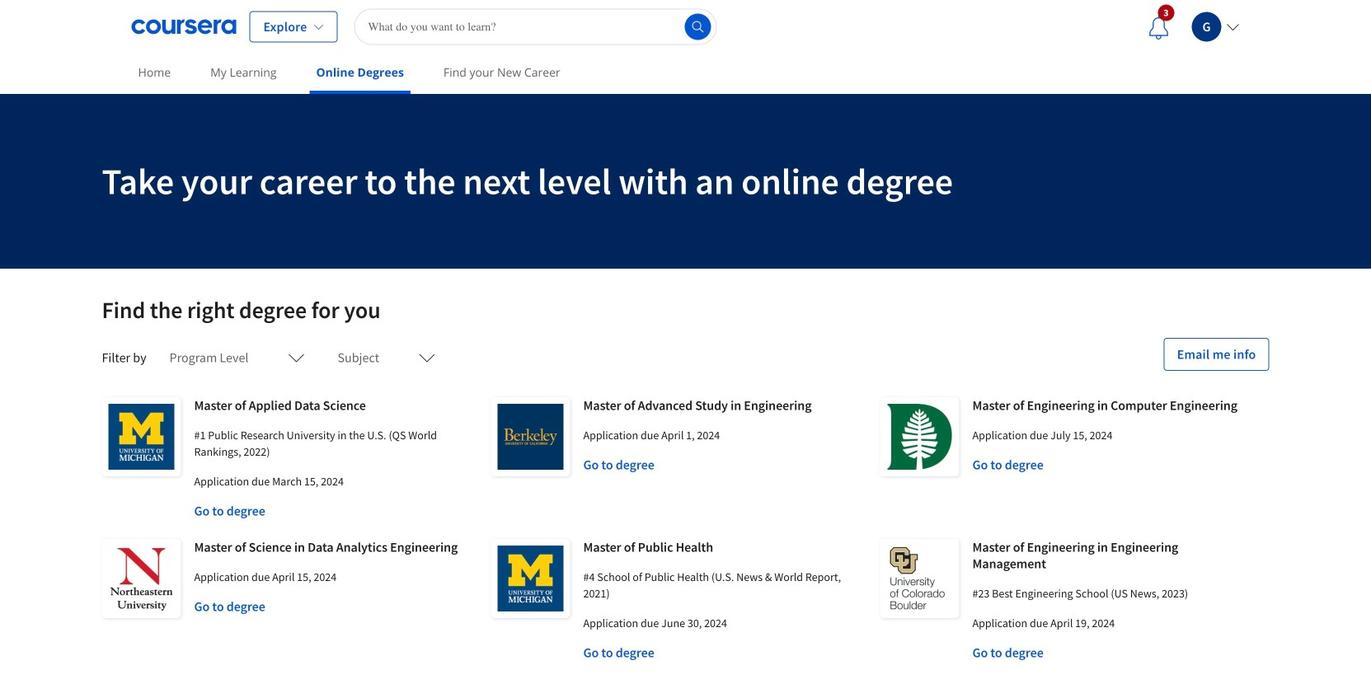 Task type: describe. For each thing, give the bounding box(es) containing it.
1 horizontal spatial university of michigan image
[[491, 539, 570, 618]]

0 horizontal spatial university of michigan image
[[102, 397, 181, 477]]

What do you want to learn? text field
[[354, 9, 717, 45]]

coursera image
[[132, 14, 236, 40]]



Task type: vqa. For each thing, say whether or not it's contained in the screenshot.
Get on the top of page
no



Task type: locate. For each thing, give the bounding box(es) containing it.
None search field
[[354, 9, 717, 45]]

university of colorado boulder image
[[880, 539, 959, 618]]

northeastern university image
[[102, 539, 181, 618]]

0 vertical spatial university of michigan image
[[102, 397, 181, 477]]

1 vertical spatial university of michigan image
[[491, 539, 570, 618]]

university of michigan image
[[102, 397, 181, 477], [491, 539, 570, 618]]

university of california, berkeley image
[[491, 397, 570, 477]]

dartmouth college image
[[880, 397, 959, 477]]



